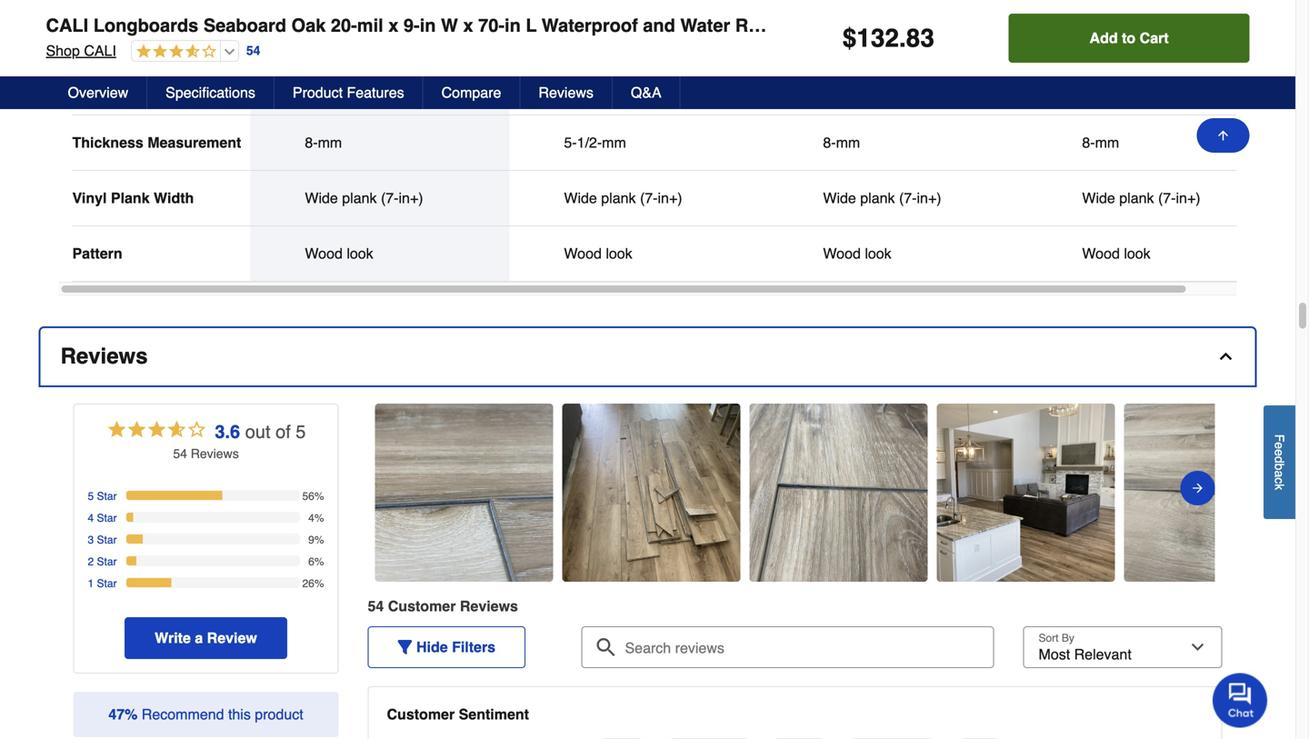 Task type: describe. For each thing, give the bounding box(es) containing it.
write
[[155, 630, 191, 647]]

5 star
[[88, 490, 117, 503]]

star for 1 star
[[97, 578, 117, 590]]

flooring
[[1098, 15, 1171, 36]]

thickness measurement
[[72, 134, 241, 151]]

1 vertical spatial vinyl
[[72, 190, 107, 207]]

d
[[1273, 456, 1287, 463]]

26%
[[302, 578, 324, 590]]

2 uploaded image image from the left
[[563, 484, 741, 502]]

chat invite button image
[[1213, 673, 1269, 728]]

k
[[1273, 484, 1287, 490]]

reviews for the 'reviews' button to the bottom
[[60, 344, 148, 369]]

3.6
[[215, 422, 240, 443]]

hide
[[417, 639, 448, 656]]

2 8-mm from the left
[[823, 134, 861, 151]]

vinyl plank width
[[72, 190, 194, 207]]

plank for fourth wide plank (7-in+) cell from right
[[342, 190, 377, 207]]

4 wood from the left
[[1083, 245, 1120, 262]]

color shade
[[72, 79, 158, 96]]

plank for 4th wide plank (7-in+) cell
[[1120, 190, 1155, 207]]

3 wood from the left
[[823, 245, 861, 262]]

2 medium cell from the left
[[564, 78, 714, 97]]

5-1/2-mm cell
[[564, 134, 714, 152]]

wide plank (7-in+) for fourth wide plank (7-in+) cell from right
[[305, 190, 424, 207]]

reviews for topmost the 'reviews' button
[[539, 84, 594, 101]]

3 wood look from the left
[[823, 245, 892, 262]]

4 wide plank (7-in+) cell from the left
[[1083, 189, 1233, 207]]

4 (7- from the left
[[1159, 190, 1176, 207]]

customer sentiment
[[387, 706, 529, 723]]

3 medium from the left
[[1083, 79, 1134, 96]]

54 inside 3.6 out of 5 54 review s
[[173, 447, 187, 461]]

mm inside cell
[[602, 134, 626, 151]]

20-
[[331, 15, 357, 36]]

3 wood look cell from the left
[[823, 245, 974, 263]]

Search reviews text field
[[589, 627, 987, 658]]

star for 4 star
[[97, 512, 117, 525]]

1 wood from the left
[[305, 245, 343, 262]]

c
[[1273, 478, 1287, 484]]

$
[[843, 24, 857, 53]]

shop
[[46, 42, 80, 59]]

70-
[[479, 15, 505, 36]]

shade
[[114, 79, 158, 96]]

3.6 out of 5 54 review s
[[173, 422, 306, 461]]

water
[[681, 15, 731, 36]]

cali longboards seaboard oak 20-mil x 9-in w x 70-in l waterproof and water resistant interlocking luxury vinyl plank flooring (26.62-sq ft/ car
[[46, 15, 1310, 36]]

car
[[1282, 15, 1310, 36]]

1/2-
[[577, 134, 602, 151]]

3 8-mm cell from the left
[[1083, 134, 1233, 152]]

8- for 1st 8-mm cell from right
[[1083, 134, 1096, 151]]

0 vertical spatial 3.6 stars image
[[132, 44, 216, 60]]

2 look from the left
[[606, 245, 633, 262]]

to
[[1122, 30, 1136, 46]]

waterproof
[[542, 15, 638, 36]]

thickness
[[72, 134, 143, 151]]

3 interlocking cell from the left
[[823, 23, 974, 41]]

add
[[1090, 30, 1118, 46]]

1 medium cell from the left
[[305, 78, 455, 97]]

review inside 3.6 out of 5 54 review s
[[191, 447, 233, 461]]

product
[[293, 84, 343, 101]]

3 wide plank (7-in+) cell from the left
[[823, 189, 974, 207]]

chevron up image
[[1217, 348, 1236, 366]]

type
[[153, 23, 186, 40]]

4 star
[[88, 512, 117, 525]]

6%
[[308, 556, 324, 569]]

sq
[[1234, 15, 1255, 36]]

longboards
[[93, 15, 199, 36]]

1 in from the left
[[420, 15, 436, 36]]

1 8-mm from the left
[[305, 134, 342, 151]]

sentiment
[[459, 706, 529, 723]]

compare
[[442, 84, 502, 101]]

luxury
[[931, 15, 991, 36]]

9-
[[404, 15, 420, 36]]

wide for fourth wide plank (7-in+) cell from right
[[305, 190, 338, 207]]

width
[[154, 190, 194, 207]]

product features button
[[275, 76, 424, 109]]

installation type
[[72, 23, 186, 40]]

1 x from the left
[[389, 15, 399, 36]]

s inside 3.6 out of 5 54 review s
[[233, 447, 239, 461]]

2 8-mm cell from the left
[[823, 134, 974, 152]]

47
[[109, 706, 125, 723]]

5-1/2-mm
[[564, 134, 626, 151]]

1 uploaded image image from the left
[[375, 484, 553, 502]]

1 medium from the left
[[305, 79, 357, 96]]

f
[[1273, 434, 1287, 442]]

add to cart
[[1090, 30, 1169, 46]]

hide filters button
[[368, 627, 526, 669]]

4 wood look from the left
[[1083, 245, 1151, 262]]

3 8-mm from the left
[[1083, 134, 1120, 151]]

2 medium from the left
[[564, 79, 616, 96]]

wide plank (7-in+) for 3rd wide plank (7-in+) cell from left
[[823, 190, 942, 207]]

color
[[72, 79, 110, 96]]

4%
[[308, 512, 324, 525]]

l
[[526, 15, 537, 36]]

132
[[857, 24, 900, 53]]

seaboard
[[204, 15, 286, 36]]

w
[[441, 15, 458, 36]]

2 in from the left
[[505, 15, 521, 36]]

light
[[823, 79, 855, 96]]

1 vertical spatial reviews button
[[40, 328, 1256, 386]]

write a review button
[[125, 618, 287, 660]]

0 vertical spatial plank
[[1045, 15, 1093, 36]]

add to cart button
[[1009, 14, 1250, 63]]

wide for 3rd wide plank (7-in+) cell from left
[[823, 190, 857, 207]]

f e e d b a c k
[[1273, 434, 1287, 490]]

in+) for 3rd wide plank (7-in+) cell from left
[[917, 190, 942, 207]]

review for 54 customer review s
[[460, 598, 510, 615]]

arrow up image
[[1217, 128, 1231, 143]]

0 vertical spatial customer
[[388, 598, 456, 615]]

5 uploaded image image from the left
[[1125, 484, 1303, 502]]

5-
[[564, 134, 577, 151]]

pattern
[[72, 245, 122, 262]]

features
[[347, 84, 404, 101]]

3 look from the left
[[865, 245, 892, 262]]

0 vertical spatial cali
[[46, 15, 88, 36]]

measurement
[[148, 134, 241, 151]]

b
[[1273, 463, 1287, 471]]

83
[[907, 24, 935, 53]]

in+) for fourth wide plank (7-in+) cell from right
[[399, 190, 424, 207]]

mil
[[357, 15, 384, 36]]



Task type: vqa. For each thing, say whether or not it's contained in the screenshot.


Task type: locate. For each thing, give the bounding box(es) containing it.
of
[[276, 422, 291, 443]]

product
[[255, 706, 303, 723]]

1 interlocking cell from the left
[[305, 23, 455, 41]]

e
[[1273, 442, 1287, 449], [1273, 449, 1287, 456]]

3 8- from the left
[[1083, 134, 1096, 151]]

3 plank from the left
[[861, 190, 895, 207]]

5 inside 3.6 out of 5 54 review s
[[296, 422, 306, 443]]

0 vertical spatial a
[[1273, 471, 1287, 478]]

0 vertical spatial 5
[[296, 422, 306, 443]]

wide plank (7-in+) for 4th wide plank (7-in+) cell
[[1083, 190, 1201, 207]]

s down 3.6 at the bottom left of the page
[[233, 447, 239, 461]]

2 in+) from the left
[[658, 190, 683, 207]]

star right 4
[[97, 512, 117, 525]]

2 horizontal spatial medium
[[1083, 79, 1134, 96]]

$ 132 . 83
[[843, 24, 935, 53]]

1 wide from the left
[[305, 190, 338, 207]]

3 uploaded image image from the left
[[750, 484, 928, 502]]

3 wide from the left
[[823, 190, 857, 207]]

0 horizontal spatial reviews
[[60, 344, 148, 369]]

s up hide filters button
[[510, 598, 518, 615]]

2 star
[[88, 556, 117, 569]]

s
[[233, 447, 239, 461], [510, 598, 518, 615]]

star for 2 star
[[97, 556, 117, 569]]

star for 5 star
[[97, 490, 117, 503]]

out
[[245, 422, 271, 443]]

1 wood look cell from the left
[[305, 245, 455, 263]]

uploaded image image
[[375, 484, 553, 502], [563, 484, 741, 502], [750, 484, 928, 502], [937, 484, 1116, 502], [1125, 484, 1303, 502]]

3 mm from the left
[[836, 134, 861, 151]]

medium cell down add
[[1083, 79, 1134, 96]]

8- for 2nd 8-mm cell from the right
[[823, 134, 836, 151]]

1 horizontal spatial reviews
[[539, 84, 594, 101]]

1 vertical spatial 54
[[173, 447, 187, 461]]

medium up 1/2-
[[564, 79, 616, 96]]

2 plank from the left
[[601, 190, 636, 207]]

0 vertical spatial vinyl
[[996, 15, 1040, 36]]

0 horizontal spatial s
[[233, 447, 239, 461]]

2 (7- from the left
[[640, 190, 658, 207]]

wide
[[305, 190, 338, 207], [564, 190, 597, 207], [823, 190, 857, 207], [1083, 190, 1116, 207]]

1 e from the top
[[1273, 442, 1287, 449]]

cali up shop
[[46, 15, 88, 36]]

star right 1
[[97, 578, 117, 590]]

a inside button
[[1273, 471, 1287, 478]]

5 up 4
[[88, 490, 94, 503]]

star right 2
[[97, 556, 117, 569]]

0 horizontal spatial medium
[[305, 79, 357, 96]]

medium
[[305, 79, 357, 96], [564, 79, 616, 96], [1083, 79, 1134, 96]]

q&a button
[[613, 76, 681, 109]]

8-mm cell
[[305, 134, 455, 152], [823, 134, 974, 152], [1083, 134, 1233, 152]]

1 wide plank (7-in+) from the left
[[305, 190, 424, 207]]

wood look
[[305, 245, 374, 262], [564, 245, 633, 262], [823, 245, 892, 262], [1083, 245, 1151, 262]]

e up b
[[1273, 449, 1287, 456]]

1 horizontal spatial 54
[[246, 43, 261, 58]]

customer up hide
[[388, 598, 456, 615]]

in+) for 2nd wide plank (7-in+) cell from the left
[[658, 190, 683, 207]]

1 vertical spatial plank
[[111, 190, 150, 207]]

in+)
[[399, 190, 424, 207], [658, 190, 683, 207], [917, 190, 942, 207], [1176, 190, 1201, 207]]

reviews button
[[521, 76, 613, 109], [40, 328, 1256, 386]]

medium down 20- on the left of page
[[305, 79, 357, 96]]

47 % recommend this product
[[109, 706, 303, 723]]

0 horizontal spatial 54
[[173, 447, 187, 461]]

light cell
[[823, 79, 855, 96]]

review up 'filters'
[[460, 598, 510, 615]]

2 vertical spatial review
[[207, 630, 257, 647]]

1 wood look from the left
[[305, 245, 374, 262]]

4 wide from the left
[[1083, 190, 1116, 207]]

vinyl right luxury
[[996, 15, 1040, 36]]

1 horizontal spatial in
[[505, 15, 521, 36]]

1 star from the top
[[97, 490, 117, 503]]

1 horizontal spatial 5
[[296, 422, 306, 443]]

resistant
[[736, 15, 818, 36]]

interlocking cell
[[305, 23, 455, 41], [564, 23, 714, 41], [823, 23, 974, 41], [1083, 23, 1233, 41]]

4 mm from the left
[[1096, 134, 1120, 151]]

4 star from the top
[[97, 556, 117, 569]]

3 star
[[88, 534, 117, 547]]

specifications
[[166, 84, 255, 101]]

1 horizontal spatial s
[[510, 598, 518, 615]]

compare button
[[424, 76, 521, 109]]

review right write
[[207, 630, 257, 647]]

8- for first 8-mm cell
[[305, 134, 318, 151]]

0 horizontal spatial plank
[[111, 190, 150, 207]]

x
[[389, 15, 399, 36], [463, 15, 473, 36]]

2 wood look cell from the left
[[564, 245, 714, 263]]

star for 3 star
[[97, 534, 117, 547]]

1 in+) from the left
[[399, 190, 424, 207]]

2 wood from the left
[[564, 245, 602, 262]]

wide for 4th wide plank (7-in+) cell
[[1083, 190, 1116, 207]]

1 horizontal spatial vinyl
[[996, 15, 1040, 36]]

1 vertical spatial reviews
[[60, 344, 148, 369]]

3 (7- from the left
[[899, 190, 917, 207]]

4 wood look cell from the left
[[1083, 245, 1233, 263]]

2 wide from the left
[[564, 190, 597, 207]]

medium down add
[[1083, 79, 1134, 96]]

3
[[88, 534, 94, 547]]

oak
[[292, 15, 326, 36]]

3.6 stars image left 3.6 at the bottom left of the page
[[106, 419, 208, 445]]

2 wide plank (7-in+) cell from the left
[[564, 189, 714, 207]]

1 horizontal spatial plank
[[1045, 15, 1093, 36]]

1 mm from the left
[[318, 134, 342, 151]]

shop cali
[[46, 42, 116, 59]]

cali down installation
[[84, 42, 116, 59]]

product features
[[293, 84, 404, 101]]

1 (7- from the left
[[381, 190, 399, 207]]

write a review
[[155, 630, 257, 647]]

2 wide plank (7-in+) from the left
[[564, 190, 683, 207]]

1 vertical spatial cali
[[84, 42, 116, 59]]

installation
[[72, 23, 149, 40]]

0 horizontal spatial medium cell
[[305, 78, 455, 97]]

4
[[88, 512, 94, 525]]

and
[[643, 15, 676, 36]]

1 horizontal spatial medium cell
[[564, 78, 714, 97]]

1 vertical spatial customer
[[387, 706, 455, 723]]

2 horizontal spatial 8-mm cell
[[1083, 134, 1233, 152]]

1 vertical spatial a
[[195, 630, 203, 647]]

1 vertical spatial 5
[[88, 490, 94, 503]]

2 interlocking cell from the left
[[564, 23, 714, 41]]

wood
[[305, 245, 343, 262], [564, 245, 602, 262], [823, 245, 861, 262], [1083, 245, 1120, 262]]

a right write
[[195, 630, 203, 647]]

1 star
[[88, 578, 117, 590]]

5 right the of
[[296, 422, 306, 443]]

1
[[88, 578, 94, 590]]

x left 9- on the left of page
[[389, 15, 399, 36]]

star right 3
[[97, 534, 117, 547]]

5 star from the top
[[97, 578, 117, 590]]

1 8-mm cell from the left
[[305, 134, 455, 152]]

0 vertical spatial 54
[[246, 43, 261, 58]]

2 vertical spatial 54
[[368, 598, 384, 615]]

2 8- from the left
[[823, 134, 836, 151]]

medium cell up 5-1/2-mm cell
[[564, 78, 714, 97]]

star
[[97, 490, 117, 503], [97, 512, 117, 525], [97, 534, 117, 547], [97, 556, 117, 569], [97, 578, 117, 590]]

x right w
[[463, 15, 473, 36]]

filters
[[452, 639, 496, 656]]

plank for 2nd wide plank (7-in+) cell from the left
[[601, 190, 636, 207]]

54 for 54
[[246, 43, 261, 58]]

medium cell down the mil on the left top
[[305, 78, 455, 97]]

54 customer review s
[[368, 598, 518, 615]]

0 horizontal spatial in
[[420, 15, 436, 36]]

0 vertical spatial reviews button
[[521, 76, 613, 109]]

wide for 2nd wide plank (7-in+) cell from the left
[[564, 190, 597, 207]]

f e e d b a c k button
[[1264, 406, 1296, 519]]

8-
[[305, 134, 318, 151], [823, 134, 836, 151], [1083, 134, 1096, 151]]

3.6 stars image
[[132, 44, 216, 60], [106, 419, 208, 445]]

2 horizontal spatial 8-mm
[[1083, 134, 1120, 151]]

arrow right image
[[1191, 477, 1206, 499]]

0 horizontal spatial x
[[389, 15, 399, 36]]

(26.62-
[[1176, 15, 1234, 36]]

overview button
[[50, 76, 148, 109]]

1 horizontal spatial medium
[[564, 79, 616, 96]]

1 8- from the left
[[305, 134, 318, 151]]

wide plank (7-in+) for 2nd wide plank (7-in+) cell from the left
[[564, 190, 683, 207]]

1 vertical spatial s
[[510, 598, 518, 615]]

1 vertical spatial review
[[460, 598, 510, 615]]

56%
[[302, 490, 324, 503]]

recommend
[[142, 706, 224, 723]]

review
[[191, 447, 233, 461], [460, 598, 510, 615], [207, 630, 257, 647]]

3 star from the top
[[97, 534, 117, 547]]

3 medium cell from the left
[[1083, 79, 1134, 96]]

vinyl up pattern
[[72, 190, 107, 207]]

in+) for 4th wide plank (7-in+) cell
[[1176, 190, 1201, 207]]

1 horizontal spatial a
[[1273, 471, 1287, 478]]

a inside button
[[195, 630, 203, 647]]

1 look from the left
[[347, 245, 374, 262]]

1 vertical spatial 3.6 stars image
[[106, 419, 208, 445]]

8-mm
[[305, 134, 342, 151], [823, 134, 861, 151], [1083, 134, 1120, 151]]

medium cell
[[305, 78, 455, 97], [564, 78, 714, 97], [1083, 79, 1134, 96]]

4 in+) from the left
[[1176, 190, 1201, 207]]

review for write a review
[[207, 630, 257, 647]]

0 vertical spatial reviews
[[539, 84, 594, 101]]

review inside write a review button
[[207, 630, 257, 647]]

0 horizontal spatial vinyl
[[72, 190, 107, 207]]

2 x from the left
[[463, 15, 473, 36]]

0 horizontal spatial 8-mm
[[305, 134, 342, 151]]

2 horizontal spatial medium cell
[[1083, 79, 1134, 96]]

.
[[900, 24, 907, 53]]

filter image
[[398, 640, 412, 655]]

wide plank (7-in+) cell
[[305, 189, 455, 207], [564, 189, 714, 207], [823, 189, 974, 207], [1083, 189, 1233, 207]]

this
[[228, 706, 251, 723]]

4 uploaded image image from the left
[[937, 484, 1116, 502]]

look
[[347, 245, 374, 262], [606, 245, 633, 262], [865, 245, 892, 262], [1124, 245, 1151, 262]]

0 vertical spatial review
[[191, 447, 233, 461]]

1 horizontal spatial 8-mm
[[823, 134, 861, 151]]

1 wide plank (7-in+) cell from the left
[[305, 189, 455, 207]]

specifications button
[[148, 76, 275, 109]]

4 plank from the left
[[1120, 190, 1155, 207]]

0 horizontal spatial 8-
[[305, 134, 318, 151]]

1 horizontal spatial 8-mm cell
[[823, 134, 974, 152]]

4 look from the left
[[1124, 245, 1151, 262]]

cart
[[1140, 30, 1169, 46]]

0 vertical spatial s
[[233, 447, 239, 461]]

in left the "l"
[[505, 15, 521, 36]]

3.6 stars image down type
[[132, 44, 216, 60]]

ft/
[[1260, 15, 1277, 36]]

2 e from the top
[[1273, 449, 1287, 456]]

2 mm from the left
[[602, 134, 626, 151]]

review down 3.6 at the bottom left of the page
[[191, 447, 233, 461]]

in
[[420, 15, 436, 36], [505, 15, 521, 36]]

2
[[88, 556, 94, 569]]

1 horizontal spatial 8-
[[823, 134, 836, 151]]

2 horizontal spatial 8-
[[1083, 134, 1096, 151]]

wide plank (7-in+)
[[305, 190, 424, 207], [564, 190, 683, 207], [823, 190, 942, 207], [1083, 190, 1201, 207]]

in left w
[[420, 15, 436, 36]]

overview
[[68, 84, 128, 101]]

4 interlocking cell from the left
[[1083, 23, 1233, 41]]

plank for 3rd wide plank (7-in+) cell from left
[[861, 190, 895, 207]]

1 plank from the left
[[342, 190, 377, 207]]

star up the 4 star
[[97, 490, 117, 503]]

e up d
[[1273, 442, 1287, 449]]

wood look cell
[[305, 245, 455, 263], [564, 245, 714, 263], [823, 245, 974, 263], [1083, 245, 1233, 263]]

1 horizontal spatial x
[[463, 15, 473, 36]]

mm
[[318, 134, 342, 151], [602, 134, 626, 151], [836, 134, 861, 151], [1096, 134, 1120, 151]]

interlocking
[[823, 15, 926, 36], [305, 23, 379, 40], [564, 23, 639, 40], [823, 23, 898, 40], [1083, 23, 1157, 40]]

2 horizontal spatial 54
[[368, 598, 384, 615]]

hide filters
[[417, 639, 496, 656]]

0 horizontal spatial 5
[[88, 490, 94, 503]]

3 wide plank (7-in+) from the left
[[823, 190, 942, 207]]

%
[[125, 706, 138, 723]]

plank left width
[[111, 190, 150, 207]]

2 wood look from the left
[[564, 245, 633, 262]]

9%
[[308, 534, 324, 547]]

4 wide plank (7-in+) from the left
[[1083, 190, 1201, 207]]

0 horizontal spatial 8-mm cell
[[305, 134, 455, 152]]

q&a
[[631, 84, 662, 101]]

54 for 54 customer review s
[[368, 598, 384, 615]]

customer down hide
[[387, 706, 455, 723]]

a up k
[[1273, 471, 1287, 478]]

3 in+) from the left
[[917, 190, 942, 207]]

plank
[[1045, 15, 1093, 36], [111, 190, 150, 207]]

vinyl
[[996, 15, 1040, 36], [72, 190, 107, 207]]

0 horizontal spatial a
[[195, 630, 203, 647]]

plank left to
[[1045, 15, 1093, 36]]

2 star from the top
[[97, 512, 117, 525]]



